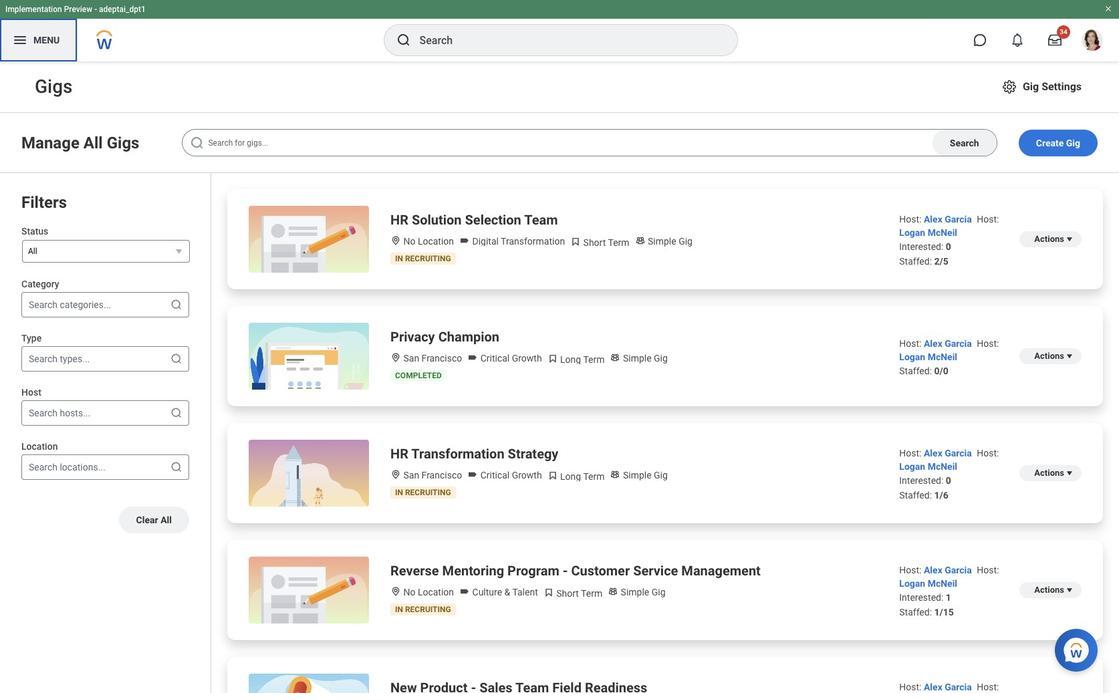 Task type: locate. For each thing, give the bounding box(es) containing it.
in recruiting for transformation
[[395, 488, 451, 498]]

1 vertical spatial actions button
[[1020, 466, 1082, 482]]

term for strategy
[[584, 472, 605, 482]]

in for reverse mentoring program - customer service management
[[395, 605, 403, 615]]

3 logan from the top
[[900, 462, 926, 472]]

alex
[[924, 214, 943, 225], [924, 338, 943, 349], [924, 448, 943, 459], [924, 565, 943, 576], [924, 682, 943, 693]]

gig for hr solution selection team
[[679, 236, 693, 247]]

san up the completed
[[404, 353, 419, 364]]

all inside button
[[161, 515, 172, 526]]

list
[[211, 173, 1120, 694]]

1 vertical spatial hr
[[391, 446, 409, 462]]

san left tag image in the left of the page
[[404, 470, 419, 481]]

garcia
[[945, 214, 972, 225], [945, 338, 972, 349], [945, 448, 972, 459], [945, 565, 972, 576], [945, 682, 972, 693]]

no location down solution
[[401, 236, 454, 247]]

in recruiting for solution
[[395, 254, 451, 264]]

francisco
[[422, 353, 462, 364], [422, 470, 462, 481]]

1 location image from the top
[[391, 353, 401, 363]]

2 vertical spatial actions button
[[1020, 583, 1082, 599]]

3 actions from the top
[[1035, 468, 1065, 478]]

mcneil inside host: alex garcia host: logan mcneil interested: 0 staffed: 1/6
[[928, 462, 958, 472]]

1 vertical spatial long term
[[558, 472, 605, 482]]

2 alex garcia button from the top
[[924, 338, 975, 349]]

transformation
[[501, 236, 565, 247], [412, 446, 505, 462]]

2 horizontal spatial all
[[161, 515, 172, 526]]

0 vertical spatial media mylearning image
[[571, 237, 581, 247]]

term
[[608, 237, 630, 248], [584, 355, 605, 365], [584, 472, 605, 482], [581, 589, 603, 599]]

in recruiting for mentoring
[[395, 605, 451, 615]]

4 garcia from the top
[[945, 565, 972, 576]]

0 vertical spatial tag image
[[460, 235, 470, 246]]

0 vertical spatial -
[[94, 5, 97, 14]]

mcneil up 0/0
[[928, 352, 958, 363]]

0 vertical spatial san
[[404, 353, 419, 364]]

location image
[[391, 235, 401, 246]]

gigs
[[107, 133, 139, 152]]

0 vertical spatial long term
[[558, 355, 605, 365]]

1 vertical spatial tag image
[[468, 353, 478, 363]]

recruiting for solution
[[405, 254, 451, 264]]

1 vertical spatial location
[[21, 442, 58, 452]]

critical for champion
[[481, 353, 510, 364]]

0 vertical spatial transformation
[[501, 236, 565, 247]]

mcneil up 1
[[928, 579, 958, 589]]

0 vertical spatial critical growth
[[478, 353, 542, 364]]

1/6
[[935, 490, 949, 501]]

garcia for hr solution selection team
[[945, 214, 972, 225]]

3 location image from the top
[[391, 587, 401, 597]]

critical down champion
[[481, 353, 510, 364]]

francisco left tag image in the left of the page
[[422, 470, 462, 481]]

0 vertical spatial no location
[[401, 236, 454, 247]]

no location
[[401, 236, 454, 247], [401, 587, 454, 598]]

hr inside 'hr transformation strategy' link
[[391, 446, 409, 462]]

actions for selection
[[1035, 234, 1065, 244]]

gig inside "button"
[[1067, 137, 1081, 148]]

0 vertical spatial in
[[395, 254, 403, 264]]

create gig button
[[1019, 129, 1098, 156]]

2 in recruiting from the top
[[395, 488, 451, 498]]

critical growth for transformation
[[478, 470, 542, 481]]

search
[[950, 137, 980, 148], [29, 300, 58, 310], [29, 354, 58, 365], [29, 408, 58, 419], [29, 462, 58, 473]]

logan mcneil button up 1
[[900, 579, 958, 589]]

profile logan mcneil image
[[1082, 29, 1104, 54]]

media mylearning image
[[548, 354, 558, 365], [544, 588, 554, 599]]

1 no from the top
[[404, 236, 416, 247]]

1 alex from the top
[[924, 214, 943, 225]]

0 horizontal spatial -
[[94, 5, 97, 14]]

1 vertical spatial 0
[[946, 476, 952, 486]]

actions
[[1035, 234, 1065, 244], [1035, 351, 1065, 361], [1035, 468, 1065, 478], [1035, 585, 1065, 595]]

1 vertical spatial no
[[404, 587, 416, 598]]

3 staffed: from the top
[[900, 490, 933, 501]]

critical growth
[[478, 353, 542, 364], [478, 470, 542, 481]]

1 vertical spatial in
[[395, 488, 403, 498]]

0 vertical spatial san francisco
[[401, 353, 462, 364]]

2 san from the top
[[404, 470, 419, 481]]

san
[[404, 353, 419, 364], [404, 470, 419, 481]]

1 vertical spatial recruiting
[[405, 488, 451, 498]]

0 vertical spatial location
[[418, 236, 454, 247]]

2 location image from the top
[[391, 470, 401, 480]]

search types...
[[29, 354, 90, 365]]

logan mcneil button for selection
[[900, 227, 958, 238]]

- right preview
[[94, 5, 97, 14]]

1 actions from the top
[[1035, 234, 1065, 244]]

transformation for digital
[[501, 236, 565, 247]]

long term for hr transformation strategy
[[558, 472, 605, 482]]

digital transformation
[[470, 236, 565, 247]]

3 mcneil from the top
[[928, 462, 958, 472]]

long term for privacy champion
[[558, 355, 605, 365]]

hr solution selection team
[[391, 212, 558, 228]]

menu banner
[[0, 0, 1120, 62]]

0 vertical spatial in recruiting
[[395, 254, 451, 264]]

critical growth for champion
[[478, 353, 542, 364]]

staffed: for hr transformation strategy
[[900, 490, 933, 501]]

recruiting down solution
[[405, 254, 451, 264]]

interested: up 1/15
[[900, 593, 944, 603]]

3 interested: from the top
[[900, 593, 944, 603]]

2 no from the top
[[404, 587, 416, 598]]

simple
[[648, 236, 677, 247], [623, 353, 652, 364], [623, 470, 652, 481], [621, 587, 650, 598]]

3 in from the top
[[395, 605, 403, 615]]

1 vertical spatial critical growth
[[478, 470, 542, 481]]

logan inside host: alex garcia host: logan mcneil interested: 0 staffed: 2/5
[[900, 227, 926, 238]]

search categories...
[[29, 300, 111, 310]]

2 logan from the top
[[900, 352, 926, 363]]

&
[[505, 587, 511, 598]]

0 vertical spatial short
[[584, 237, 606, 248]]

logan mcneil button
[[900, 227, 958, 238], [900, 352, 958, 363], [900, 462, 958, 472], [900, 579, 958, 589]]

4 alex garcia button from the top
[[924, 565, 975, 576]]

Type text field
[[29, 353, 31, 366]]

1 critical from the top
[[481, 353, 510, 364]]

1 in from the top
[[395, 254, 403, 264]]

staffed: inside host: alex garcia host: logan mcneil interested: 0 staffed: 1/6
[[900, 490, 933, 501]]

media mylearning image down strategy
[[548, 471, 558, 482]]

hr transformation strategy link
[[391, 445, 559, 464]]

location up location text field at the left bottom of page
[[21, 442, 58, 452]]

search image for search categories...
[[170, 298, 183, 312]]

1 vertical spatial media mylearning image
[[548, 471, 558, 482]]

manage all gigs
[[21, 133, 139, 152]]

logan mcneil button up 2/5
[[900, 227, 958, 238]]

digital
[[473, 236, 499, 247]]

4 logan mcneil button from the top
[[900, 579, 958, 589]]

simple for program
[[621, 587, 650, 598]]

1 vertical spatial transformation
[[412, 446, 505, 462]]

caret down image for -
[[1065, 585, 1076, 596]]

growth for champion
[[512, 353, 542, 364]]

1 long term from the top
[[558, 355, 605, 365]]

0 vertical spatial growth
[[512, 353, 542, 364]]

tag image down mentoring
[[460, 587, 470, 597]]

in recruiting
[[395, 254, 451, 264], [395, 488, 451, 498], [395, 605, 451, 615]]

1 critical growth from the top
[[478, 353, 542, 364]]

preview
[[64, 5, 92, 14]]

1 actions button from the top
[[1020, 231, 1082, 247]]

selection
[[465, 212, 522, 228]]

0 vertical spatial all
[[84, 133, 103, 152]]

logan mcneil button up 0/0
[[900, 352, 958, 363]]

staffed: left 0/0
[[900, 366, 933, 377]]

critical right tag image in the left of the page
[[481, 470, 510, 481]]

garcia inside host: alex garcia host: logan mcneil interested: 0 staffed: 2/5
[[945, 214, 972, 225]]

long
[[561, 355, 581, 365], [561, 472, 581, 482]]

1 san francisco from the top
[[401, 353, 462, 364]]

0 up 2/5
[[946, 241, 952, 252]]

1 vertical spatial francisco
[[422, 470, 462, 481]]

location image
[[391, 353, 401, 363], [391, 470, 401, 480], [391, 587, 401, 597]]

actions inside popup button
[[1035, 351, 1065, 361]]

2 vertical spatial caret down image
[[1065, 585, 1076, 596]]

3 caret down image from the top
[[1065, 585, 1076, 596]]

location down solution
[[418, 236, 454, 247]]

alex garcia button for program
[[924, 565, 975, 576]]

logan mcneil button for program
[[900, 579, 958, 589]]

tag image left digital
[[460, 235, 470, 246]]

culture
[[473, 587, 502, 598]]

media mylearning image
[[571, 237, 581, 247], [548, 471, 558, 482]]

0 vertical spatial caret down image
[[1065, 234, 1076, 245]]

simple gig for selection
[[646, 236, 693, 247]]

0 vertical spatial no
[[404, 236, 416, 247]]

host:
[[900, 214, 922, 225], [977, 214, 1000, 225], [900, 338, 922, 349], [977, 338, 1000, 349], [900, 448, 922, 459], [977, 448, 1000, 459], [900, 565, 922, 576], [977, 565, 1000, 576], [900, 682, 922, 693], [977, 682, 1000, 693]]

close environment banner image
[[1105, 5, 1113, 13]]

1 caret down image from the top
[[1065, 234, 1076, 245]]

garcia inside host: alex garcia host: logan mcneil interested: 1 staffed: 1/15
[[945, 565, 972, 576]]

short
[[584, 237, 606, 248], [557, 589, 579, 599]]

1 long from the top
[[561, 355, 581, 365]]

1 alex garcia button from the top
[[924, 214, 975, 225]]

san francisco left tag image in the left of the page
[[401, 470, 462, 481]]

5 garcia from the top
[[945, 682, 972, 693]]

search inside button
[[950, 137, 980, 148]]

location down reverse
[[418, 587, 454, 598]]

2 no location from the top
[[401, 587, 454, 598]]

2 francisco from the top
[[422, 470, 462, 481]]

alex inside host: alex garcia host: logan mcneil interested: 1 staffed: 1/15
[[924, 565, 943, 576]]

0
[[946, 241, 952, 252], [946, 476, 952, 486]]

list containing hr solution selection team
[[211, 173, 1120, 694]]

all right clear
[[161, 515, 172, 526]]

2 critical growth from the top
[[478, 470, 542, 481]]

logan for hr solution selection team
[[900, 227, 926, 238]]

0 vertical spatial critical
[[481, 353, 510, 364]]

hr for hr transformation strategy
[[391, 446, 409, 462]]

0 for hr solution selection team
[[946, 241, 952, 252]]

1 vertical spatial interested:
[[900, 476, 944, 486]]

2 0 from the top
[[946, 476, 952, 486]]

1 vertical spatial san
[[404, 470, 419, 481]]

gear image
[[1002, 79, 1018, 95]]

in recruiting down 'hr transformation strategy' link
[[395, 488, 451, 498]]

2 hr from the top
[[391, 446, 409, 462]]

1 logan from the top
[[900, 227, 926, 238]]

culture & talent
[[470, 587, 538, 598]]

1 vertical spatial -
[[563, 563, 568, 579]]

reverse mentoring program - customer service management link
[[391, 562, 761, 581]]

hr
[[391, 212, 409, 228], [391, 446, 409, 462]]

gig for hr transformation strategy
[[654, 470, 668, 481]]

alex inside host: alex garcia host: logan mcneil interested: 0 staffed: 2/5
[[924, 214, 943, 225]]

critical growth down champion
[[478, 353, 542, 364]]

privacy champion link
[[391, 328, 500, 346]]

2 actions button from the top
[[1020, 466, 1082, 482]]

contact card matrix manager image
[[635, 235, 646, 246], [610, 353, 621, 363], [610, 470, 621, 480], [608, 587, 619, 597]]

settings
[[1042, 80, 1082, 93]]

2 growth from the top
[[512, 470, 542, 481]]

1 hr from the top
[[391, 212, 409, 228]]

3 logan mcneil button from the top
[[900, 462, 958, 472]]

2 mcneil from the top
[[928, 352, 958, 363]]

location for reverse
[[418, 587, 454, 598]]

francisco for transformation
[[422, 470, 462, 481]]

1 horizontal spatial all
[[84, 133, 103, 152]]

no
[[404, 236, 416, 247], [404, 587, 416, 598]]

search image for search hosts...
[[170, 407, 183, 420]]

4 mcneil from the top
[[928, 579, 958, 589]]

staffed: for hr solution selection team
[[900, 256, 933, 267]]

3 garcia from the top
[[945, 448, 972, 459]]

0 horizontal spatial all
[[28, 247, 37, 256]]

2 garcia from the top
[[945, 338, 972, 349]]

short term
[[581, 237, 630, 248], [554, 589, 603, 599]]

location image for reverse mentoring program - customer service management
[[391, 587, 401, 597]]

2 vertical spatial in recruiting
[[395, 605, 451, 615]]

media mylearning image for hr solution selection team
[[571, 237, 581, 247]]

2 vertical spatial recruiting
[[405, 605, 451, 615]]

interested: up 1/6
[[900, 476, 944, 486]]

1 francisco from the top
[[422, 353, 462, 364]]

2 critical from the top
[[481, 470, 510, 481]]

2 staffed: from the top
[[900, 366, 933, 377]]

no location for solution
[[401, 236, 454, 247]]

mcneil inside host: alex garcia host: logan mcneil interested: 0 staffed: 2/5
[[928, 227, 958, 238]]

simple gig
[[646, 236, 693, 247], [621, 353, 668, 364], [621, 470, 668, 481], [619, 587, 666, 598]]

interested: inside host: alex garcia host: logan mcneil interested: 1 staffed: 1/15
[[900, 593, 944, 603]]

mcneil up 2/5
[[928, 227, 958, 238]]

in recruiting down location image
[[395, 254, 451, 264]]

2 long term from the top
[[558, 472, 605, 482]]

solution
[[412, 212, 462, 228]]

1 vertical spatial short
[[557, 589, 579, 599]]

1 horizontal spatial media mylearning image
[[571, 237, 581, 247]]

search image for search locations...
[[170, 461, 183, 474]]

no right location image
[[404, 236, 416, 247]]

0 vertical spatial interested:
[[900, 241, 944, 252]]

Location text field
[[29, 461, 31, 474]]

1 logan mcneil button from the top
[[900, 227, 958, 238]]

staffed: inside host: alex garcia host: logan mcneil interested: 0 staffed: 2/5
[[900, 256, 933, 267]]

3 in recruiting from the top
[[395, 605, 451, 615]]

all left gigs
[[84, 133, 103, 152]]

mcneil for hr transformation strategy
[[928, 462, 958, 472]]

garcia inside host: alex garcia host: logan mcneil interested: 0 staffed: 1/6
[[945, 448, 972, 459]]

categories...
[[60, 300, 111, 310]]

1 vertical spatial caret down image
[[1065, 468, 1076, 479]]

2 vertical spatial location image
[[391, 587, 401, 597]]

1 san from the top
[[404, 353, 419, 364]]

actions for strategy
[[1035, 468, 1065, 478]]

interested: inside host: alex garcia host: logan mcneil interested: 0 staffed: 2/5
[[900, 241, 944, 252]]

4 logan from the top
[[900, 579, 926, 589]]

long term
[[558, 355, 605, 365], [558, 472, 605, 482]]

search hosts...
[[29, 408, 90, 419]]

simple gig for program
[[619, 587, 666, 598]]

mcneil up 1/6
[[928, 462, 958, 472]]

gig for privacy champion
[[654, 353, 668, 364]]

privacy champion
[[391, 329, 500, 345]]

0 vertical spatial actions button
[[1020, 231, 1082, 247]]

san francisco for champion
[[401, 353, 462, 364]]

1 vertical spatial critical
[[481, 470, 510, 481]]

staffed:
[[900, 256, 933, 267], [900, 366, 933, 377], [900, 490, 933, 501], [900, 607, 933, 618]]

3 actions button from the top
[[1020, 583, 1082, 599]]

critical growth down strategy
[[478, 470, 542, 481]]

alex for hr transformation strategy
[[924, 448, 943, 459]]

tag image for mentoring
[[460, 587, 470, 597]]

inbox large image
[[1049, 33, 1062, 47]]

1 mcneil from the top
[[928, 227, 958, 238]]

location image for hr transformation strategy
[[391, 470, 401, 480]]

0 vertical spatial francisco
[[422, 353, 462, 364]]

simple for strategy
[[623, 470, 652, 481]]

1 vertical spatial no location
[[401, 587, 454, 598]]

1 garcia from the top
[[945, 214, 972, 225]]

1 staffed: from the top
[[900, 256, 933, 267]]

0 up 1/6
[[946, 476, 952, 486]]

mcneil
[[928, 227, 958, 238], [928, 352, 958, 363], [928, 462, 958, 472], [928, 579, 958, 589]]

2 san francisco from the top
[[401, 470, 462, 481]]

2 vertical spatial in
[[395, 605, 403, 615]]

garcia for reverse mentoring program - customer service management
[[945, 565, 972, 576]]

service
[[634, 563, 679, 579]]

no location down reverse
[[401, 587, 454, 598]]

4 actions from the top
[[1035, 585, 1065, 595]]

location
[[418, 236, 454, 247], [21, 442, 58, 452], [418, 587, 454, 598]]

mcneil inside host: alex garcia host: logan mcneil interested: 1 staffed: 1/15
[[928, 579, 958, 589]]

2 actions from the top
[[1035, 351, 1065, 361]]

0 vertical spatial location image
[[391, 353, 401, 363]]

-
[[94, 5, 97, 14], [563, 563, 568, 579]]

2 vertical spatial tag image
[[460, 587, 470, 597]]

interested:
[[900, 241, 944, 252], [900, 476, 944, 486], [900, 593, 944, 603]]

in recruiting down reverse
[[395, 605, 451, 615]]

1 vertical spatial short term
[[554, 589, 603, 599]]

completed
[[395, 371, 442, 381]]

all
[[84, 133, 103, 152], [28, 247, 37, 256], [161, 515, 172, 526]]

1 horizontal spatial -
[[563, 563, 568, 579]]

2 recruiting from the top
[[405, 488, 451, 498]]

search for search types...
[[29, 354, 58, 365]]

recruiting
[[405, 254, 451, 264], [405, 488, 451, 498], [405, 605, 451, 615]]

logan mcneil button up 1/6
[[900, 462, 958, 472]]

1 in recruiting from the top
[[395, 254, 451, 264]]

actions button
[[1020, 348, 1082, 365]]

2 vertical spatial interested:
[[900, 593, 944, 603]]

0 vertical spatial hr
[[391, 212, 409, 228]]

san francisco
[[401, 353, 462, 364], [401, 470, 462, 481]]

0 vertical spatial short term
[[581, 237, 630, 248]]

management
[[682, 563, 761, 579]]

3 alex garcia button from the top
[[924, 448, 975, 459]]

0 vertical spatial 0
[[946, 241, 952, 252]]

hr inside hr solution selection team link
[[391, 212, 409, 228]]

san francisco up the completed
[[401, 353, 462, 364]]

all button
[[22, 240, 190, 263]]

2 in from the top
[[395, 488, 403, 498]]

gig settings button
[[997, 74, 1088, 100]]

0 horizontal spatial short
[[557, 589, 579, 599]]

0 inside host: alex garcia host: logan mcneil interested: 0 staffed: 2/5
[[946, 241, 952, 252]]

logan inside host: alex garcia host: logan mcneil interested: 0 staffed: 1/6
[[900, 462, 926, 472]]

3 recruiting from the top
[[405, 605, 451, 615]]

interested: up 2/5
[[900, 241, 944, 252]]

1 0 from the top
[[946, 241, 952, 252]]

critical
[[481, 353, 510, 364], [481, 470, 510, 481]]

1 vertical spatial location image
[[391, 470, 401, 480]]

1 vertical spatial media mylearning image
[[544, 588, 554, 599]]

staffed: inside host: alex garcia host: logan mcneil interested: 1 staffed: 1/15
[[900, 607, 933, 618]]

media mylearning image right digital transformation at the top of page
[[571, 237, 581, 247]]

0 vertical spatial media mylearning image
[[548, 354, 558, 365]]

0 inside host: alex garcia host: logan mcneil interested: 0 staffed: 1/6
[[946, 476, 952, 486]]

recruiting down reverse
[[405, 605, 451, 615]]

search image
[[190, 135, 206, 151], [170, 298, 183, 312], [170, 353, 183, 366], [170, 407, 183, 420], [170, 461, 183, 474]]

caret down image
[[1065, 234, 1076, 245], [1065, 468, 1076, 479], [1065, 585, 1076, 596]]

staffed: left 2/5
[[900, 256, 933, 267]]

all down status
[[28, 247, 37, 256]]

4 alex from the top
[[924, 565, 943, 576]]

1 no location from the top
[[401, 236, 454, 247]]

2 vertical spatial all
[[161, 515, 172, 526]]

alex garcia button for strategy
[[924, 448, 975, 459]]

mcneil inside host: alex garcia host: logan mcneil staffed: 0/0
[[928, 352, 958, 363]]

caret down image for team
[[1065, 234, 1076, 245]]

tag image down champion
[[468, 353, 478, 363]]

1 interested: from the top
[[900, 241, 944, 252]]

4 staffed: from the top
[[900, 607, 933, 618]]

garcia inside host: alex garcia host: logan mcneil staffed: 0/0
[[945, 338, 972, 349]]

0 horizontal spatial media mylearning image
[[548, 471, 558, 482]]

no for hr
[[404, 236, 416, 247]]

justify image
[[12, 32, 28, 48]]

team
[[525, 212, 558, 228]]

1 vertical spatial long
[[561, 472, 581, 482]]

staffed: left 1/15
[[900, 607, 933, 618]]

host: alex garcia host: logan mcneil staffed: 0/0
[[900, 338, 1000, 377]]

1 vertical spatial san francisco
[[401, 470, 462, 481]]

actions for program
[[1035, 585, 1065, 595]]

recruiting down 'hr transformation strategy' link
[[405, 488, 451, 498]]

staffed: left 1/6
[[900, 490, 933, 501]]

logan
[[900, 227, 926, 238], [900, 352, 926, 363], [900, 462, 926, 472], [900, 579, 926, 589]]

3 alex from the top
[[924, 448, 943, 459]]

1 recruiting from the top
[[405, 254, 451, 264]]

0 vertical spatial recruiting
[[405, 254, 451, 264]]

alex for reverse mentoring program - customer service management
[[924, 565, 943, 576]]

0 vertical spatial long
[[561, 355, 581, 365]]

in
[[395, 254, 403, 264], [395, 488, 403, 498], [395, 605, 403, 615]]

no down reverse
[[404, 587, 416, 598]]

1 vertical spatial growth
[[512, 470, 542, 481]]

2 long from the top
[[561, 472, 581, 482]]

long for privacy champion
[[561, 355, 581, 365]]

2 vertical spatial location
[[418, 587, 454, 598]]

logan inside host: alex garcia host: logan mcneil interested: 1 staffed: 1/15
[[900, 579, 926, 589]]

tag image
[[460, 235, 470, 246], [468, 353, 478, 363], [460, 587, 470, 597]]

1 horizontal spatial short
[[584, 237, 606, 248]]

1 vertical spatial in recruiting
[[395, 488, 451, 498]]

implementation
[[5, 5, 62, 14]]

alex inside host: alex garcia host: logan mcneil interested: 0 staffed: 1/6
[[924, 448, 943, 459]]

- right program
[[563, 563, 568, 579]]

1 vertical spatial all
[[28, 247, 37, 256]]

transformation down team
[[501, 236, 565, 247]]

san for hr
[[404, 470, 419, 481]]

francisco down privacy champion
[[422, 353, 462, 364]]

actions button for team
[[1020, 231, 1082, 247]]

2 interested: from the top
[[900, 476, 944, 486]]

5 alex from the top
[[924, 682, 943, 693]]

1 growth from the top
[[512, 353, 542, 364]]

transformation up tag image in the left of the page
[[412, 446, 505, 462]]

hosts...
[[60, 408, 90, 419]]

2 alex from the top
[[924, 338, 943, 349]]

interested: inside host: alex garcia host: logan mcneil interested: 0 staffed: 1/6
[[900, 476, 944, 486]]

gig
[[1023, 80, 1040, 93], [1067, 137, 1081, 148], [679, 236, 693, 247], [654, 353, 668, 364], [654, 470, 668, 481], [652, 587, 666, 598]]

status
[[21, 226, 48, 237]]

locations...
[[60, 462, 106, 473]]



Task type: describe. For each thing, give the bounding box(es) containing it.
host: alex garcia host: logan mcneil interested: 0 staffed: 1/6
[[900, 448, 1000, 501]]

gig settings
[[1023, 80, 1082, 93]]

all for manage
[[84, 133, 103, 152]]

francisco for champion
[[422, 353, 462, 364]]

location image for privacy champion
[[391, 353, 401, 363]]

logan for reverse mentoring program - customer service management
[[900, 579, 926, 589]]

talent
[[513, 587, 538, 598]]

recruiting for mentoring
[[405, 605, 451, 615]]

adeptai_dpt1
[[99, 5, 146, 14]]

logan inside host: alex garcia host: logan mcneil staffed: 0/0
[[900, 352, 926, 363]]

tag image
[[468, 470, 478, 480]]

search image for search types...
[[170, 353, 183, 366]]

search for search categories...
[[29, 300, 58, 310]]

logan for hr transformation strategy
[[900, 462, 926, 472]]

in for hr transformation strategy
[[395, 488, 403, 498]]

5 alex garcia button from the top
[[924, 682, 975, 693]]

no location for mentoring
[[401, 587, 454, 598]]

search for search
[[950, 137, 980, 148]]

logan mcneil button for strategy
[[900, 462, 958, 472]]

tag image for champion
[[468, 353, 478, 363]]

privacy
[[391, 329, 435, 345]]

hr for hr solution selection team
[[391, 212, 409, 228]]

all for clear
[[161, 515, 172, 526]]

simple gig for strategy
[[621, 470, 668, 481]]

hr transformation strategy
[[391, 446, 559, 462]]

implementation preview -   adeptai_dpt1
[[5, 5, 146, 14]]

customer
[[572, 563, 630, 579]]

contact card matrix manager image for strategy
[[610, 470, 621, 480]]

0 for hr transformation strategy
[[946, 476, 952, 486]]

short for team
[[584, 237, 606, 248]]

contact card matrix manager image for program
[[608, 587, 619, 597]]

alex for hr solution selection team
[[924, 214, 943, 225]]

search button
[[933, 130, 997, 156]]

Search Workday  search field
[[420, 25, 710, 55]]

program
[[508, 563, 560, 579]]

san francisco for transformation
[[401, 470, 462, 481]]

2 caret down image from the top
[[1065, 468, 1076, 479]]

growth for transformation
[[512, 470, 542, 481]]

term for program
[[581, 589, 603, 599]]

interested: for team
[[900, 241, 944, 252]]

no for reverse
[[404, 587, 416, 598]]

create
[[1037, 137, 1064, 148]]

Search text field
[[182, 129, 998, 157]]

hr solution selection team link
[[391, 211, 558, 229]]

staffed: inside host: alex garcia host: logan mcneil staffed: 0/0
[[900, 366, 933, 377]]

gig inside popup button
[[1023, 80, 1040, 93]]

search for search locations...
[[29, 462, 58, 473]]

search locations...
[[29, 462, 106, 473]]

reverse
[[391, 563, 439, 579]]

34
[[1060, 28, 1068, 35]]

Host text field
[[29, 407, 31, 420]]

- inside the menu banner
[[94, 5, 97, 14]]

recruiting for transformation
[[405, 488, 451, 498]]

clear all button
[[119, 507, 189, 534]]

media mylearning image for hr transformation strategy
[[548, 471, 558, 482]]

mcneil for reverse mentoring program - customer service management
[[928, 579, 958, 589]]

filters
[[21, 193, 67, 212]]

clear
[[136, 515, 158, 526]]

reverse mentoring program - customer service management
[[391, 563, 761, 579]]

term for selection
[[608, 237, 630, 248]]

host: alex garcia host: logan mcneil interested: 0 staffed: 2/5
[[900, 214, 1000, 267]]

short term for -
[[554, 589, 603, 599]]

clear all
[[136, 515, 172, 526]]

34 button
[[1041, 25, 1071, 55]]

mentoring
[[443, 563, 504, 579]]

caret down image
[[1065, 351, 1076, 362]]

2/5
[[935, 256, 949, 267]]

short term for team
[[581, 237, 630, 248]]

staffed: for reverse mentoring program - customer service management
[[900, 607, 933, 618]]

type
[[21, 333, 42, 344]]

san for privacy
[[404, 353, 419, 364]]

alex garcia button for selection
[[924, 214, 975, 225]]

critical for transformation
[[481, 470, 510, 481]]

long for hr transformation strategy
[[561, 472, 581, 482]]

garcia for hr transformation strategy
[[945, 448, 972, 459]]

1/15
[[935, 607, 954, 618]]

2 logan mcneil button from the top
[[900, 352, 958, 363]]

simple for selection
[[648, 236, 677, 247]]

transformation for hr
[[412, 446, 505, 462]]

actions button for -
[[1020, 583, 1082, 599]]

category
[[21, 279, 59, 290]]

0/0
[[935, 366, 949, 377]]

media mylearning image for champion
[[548, 354, 558, 365]]

menu button
[[0, 19, 77, 62]]

host: alex garcia host: logan mcneil interested: 1 staffed: 1/15
[[900, 565, 1000, 618]]

alex inside host: alex garcia host: logan mcneil staffed: 0/0
[[924, 338, 943, 349]]

types...
[[60, 354, 90, 365]]

manage
[[21, 133, 80, 152]]

1
[[946, 593, 952, 603]]

in for hr solution selection team
[[395, 254, 403, 264]]

host
[[21, 387, 41, 398]]

media mylearning image for mentoring
[[544, 588, 554, 599]]

interested: for -
[[900, 593, 944, 603]]

champion
[[439, 329, 500, 345]]

search image
[[396, 32, 412, 48]]

location for hr
[[418, 236, 454, 247]]

strategy
[[508, 446, 559, 462]]

short for -
[[557, 589, 579, 599]]

search for search hosts...
[[29, 408, 58, 419]]

contact card matrix manager image for selection
[[635, 235, 646, 246]]

mcneil for hr solution selection team
[[928, 227, 958, 238]]

host: alex garcia host:
[[900, 682, 1000, 693]]

tag image for solution
[[460, 235, 470, 246]]

notifications large image
[[1011, 33, 1025, 47]]

menu
[[33, 35, 60, 45]]

create gig
[[1037, 137, 1081, 148]]

Category text field
[[29, 298, 31, 312]]

all inside popup button
[[28, 247, 37, 256]]



Task type: vqa. For each thing, say whether or not it's contained in the screenshot.
No to the bottom
yes



